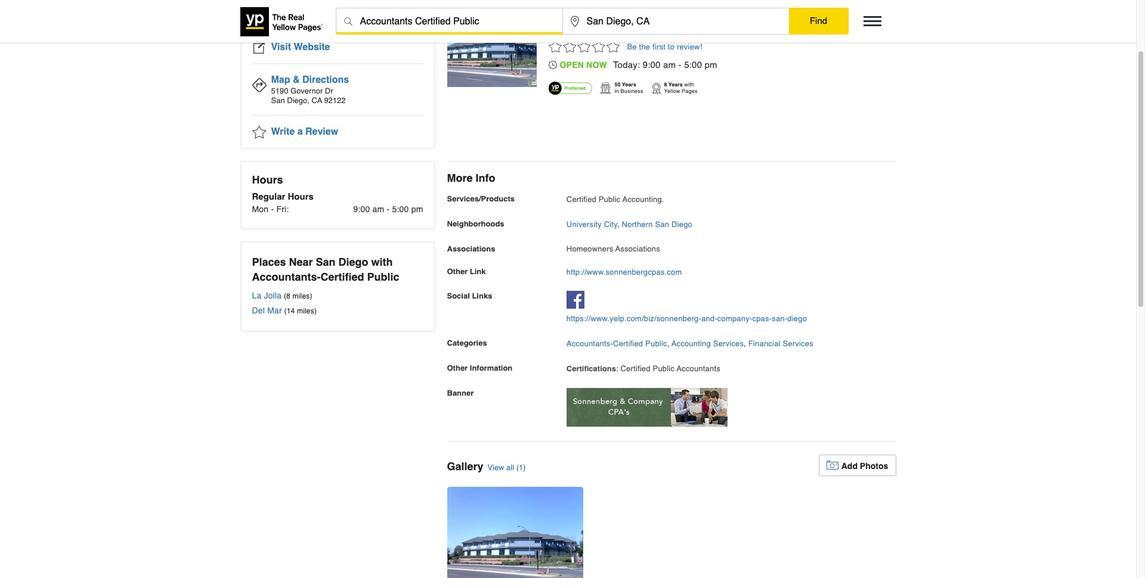 Task type: vqa. For each thing, say whether or not it's contained in the screenshot.
See more Questions & Answers
no



Task type: locate. For each thing, give the bounding box(es) containing it.
0 horizontal spatial -
[[271, 205, 274, 214]]

years for business
[[622, 82, 636, 88]]

2 horizontal spatial -
[[679, 60, 682, 70]]

university city , northern san diego
[[567, 220, 693, 229]]

yp image left 8
[[651, 82, 661, 95]]

2 horizontal spatial san
[[655, 220, 669, 229]]

ca
[[312, 96, 322, 105]]

open now today: 9:00 am - 5:00 pm
[[560, 60, 717, 70]]

accountants- up certifications
[[567, 339, 613, 348]]

0 vertical spatial 5:00
[[684, 60, 702, 70]]

san down 5190
[[271, 96, 285, 105]]

services
[[766, 24, 799, 34], [841, 24, 874, 34], [713, 339, 744, 348], [783, 339, 814, 348]]

2 years from the left
[[669, 82, 683, 88]]

http://www.sonnenbergcpas.com
[[567, 268, 682, 277]]

with inside places near san diego with accountants-certified public
[[371, 256, 393, 268]]

2 yp image from the left
[[651, 82, 661, 95]]

other
[[447, 267, 468, 276], [447, 364, 468, 373]]

with up pages
[[684, 82, 694, 88]]

san
[[271, 96, 285, 105], [655, 220, 669, 229], [316, 256, 336, 268]]

mon - fri:
[[252, 205, 289, 214]]

with inside 8 years with yellow pages
[[684, 82, 694, 88]]

first
[[653, 42, 666, 51]]

accountants-
[[607, 24, 657, 34], [252, 271, 321, 283], [567, 339, 613, 348]]

(858) 346-2923 link
[[252, 0, 423, 32]]

diego right near
[[339, 256, 368, 268]]

0 horizontal spatial accounting
[[623, 195, 662, 204]]

northern
[[622, 220, 653, 229]]

accountants- inside places near san diego with accountants-certified public
[[252, 271, 321, 283]]

1 horizontal spatial with
[[684, 82, 694, 88]]

accountants-certified public link up 'first'
[[607, 24, 715, 34]]

university
[[567, 220, 602, 229]]

a
[[297, 126, 303, 137]]

business
[[621, 88, 643, 94]]

5:00
[[684, 60, 702, 70], [392, 205, 409, 214]]

0 horizontal spatial 5:00
[[392, 205, 409, 214]]

other information
[[447, 364, 513, 373]]

accountants- inside the accountants-certified public , accounting services , financial services
[[607, 24, 657, 34]]

years up yellow
[[669, 82, 683, 88]]

san inside places near san diego with accountants-certified public
[[316, 256, 336, 268]]

0 horizontal spatial associations
[[447, 244, 495, 253]]

link
[[470, 267, 486, 276]]

50
[[615, 82, 621, 88]]

banner
[[447, 389, 474, 398]]

services right find
[[841, 24, 874, 34]]

0 vertical spatial financial
[[804, 24, 839, 34]]

1 vertical spatial accountants-certified public link
[[567, 339, 667, 348]]

hours up regular
[[252, 174, 283, 186]]

2 vertical spatial san
[[316, 256, 336, 268]]

1 horizontal spatial years
[[669, 82, 683, 88]]

diego
[[672, 220, 693, 229], [339, 256, 368, 268]]

services down https://www.yelp.com/biz/sonnenberg-and-company-cpas-san-diego link
[[713, 339, 744, 348]]

accounting
[[721, 24, 763, 34], [623, 195, 662, 204], [672, 339, 711, 348]]

diego inside places near san diego with accountants-certified public
[[339, 256, 368, 268]]

hours
[[252, 174, 283, 186], [288, 191, 314, 202]]

other for other link
[[447, 267, 468, 276]]

0 vertical spatial accountants-certified public link
[[607, 24, 715, 34]]

1 horizontal spatial san
[[316, 256, 336, 268]]

0 horizontal spatial hours
[[252, 174, 283, 186]]

.
[[662, 195, 664, 204]]

san right near
[[316, 256, 336, 268]]

claimed
[[560, 24, 595, 34]]

50 years in business
[[615, 82, 643, 94]]

1 horizontal spatial am
[[663, 60, 676, 70]]

yp image
[[599, 82, 612, 95], [651, 82, 661, 95]]

visit website
[[271, 42, 330, 52]]

accounting services link left find
[[721, 24, 799, 34]]

am
[[663, 60, 676, 70], [373, 205, 384, 214]]

del mar link
[[252, 306, 282, 316]]

0 vertical spatial other
[[447, 267, 468, 276]]

yp image for in business
[[599, 82, 612, 95]]

1 years from the left
[[622, 82, 636, 88]]

website
[[294, 42, 330, 52]]

years inside 8 years with yellow pages
[[669, 82, 683, 88]]

miles)
[[293, 292, 312, 301], [297, 307, 317, 316]]

1 vertical spatial accountants-
[[252, 271, 321, 283]]

diego right northern
[[672, 220, 693, 229]]

pm
[[705, 60, 717, 70], [411, 205, 423, 214]]

0 horizontal spatial financial
[[749, 339, 781, 348]]

san inside map & directions 5190 governor dr san diego, ca 92122
[[271, 96, 285, 105]]

&
[[293, 75, 300, 85]]

public inside places near san diego with accountants-certified public
[[367, 271, 399, 283]]

0 vertical spatial diego
[[672, 220, 693, 229]]

with down the 9:00 am - 5:00 pm
[[371, 256, 393, 268]]

links
[[472, 292, 492, 301]]

0 vertical spatial financial services link
[[804, 24, 874, 34]]

1 horizontal spatial associations
[[616, 244, 660, 253]]

Where? text field
[[563, 8, 789, 35]]

years up the business
[[622, 82, 636, 88]]

la jolla link
[[252, 291, 282, 301]]

dr
[[325, 86, 333, 95]]

accountants- up (8
[[252, 271, 321, 283]]

pages
[[682, 88, 698, 94]]

0 vertical spatial accounting
[[721, 24, 763, 34]]

certifications
[[567, 364, 616, 373]]

miles) right '(14'
[[297, 307, 317, 316]]

other left link
[[447, 267, 468, 276]]

find
[[810, 16, 827, 26]]

miles) right (8
[[293, 292, 312, 301]]

other up the banner
[[447, 364, 468, 373]]

northern san diego link
[[622, 220, 693, 229]]

accountants-certified public , accounting services , financial services up review!
[[607, 24, 874, 35]]

associations up other link
[[447, 244, 495, 253]]

1 vertical spatial 5:00
[[392, 205, 409, 214]]

0 vertical spatial accounting services link
[[721, 24, 799, 34]]

accountants
[[677, 364, 721, 373]]

near
[[289, 256, 313, 268]]

all
[[506, 463, 514, 472]]

0 vertical spatial with
[[684, 82, 694, 88]]

1 vertical spatial 9:00
[[353, 205, 370, 214]]

social links
[[447, 292, 492, 301]]

places
[[252, 256, 286, 268]]

accounting services link down and-
[[672, 339, 744, 348]]

1 horizontal spatial yp image
[[651, 82, 661, 95]]

accountants-certified public , accounting services , financial services
[[607, 24, 874, 35], [567, 339, 814, 348]]

hours up "fri:"
[[288, 191, 314, 202]]

9:00
[[643, 60, 661, 70], [353, 205, 370, 214]]

review!
[[677, 42, 702, 51]]

0 vertical spatial hours
[[252, 174, 283, 186]]

accountants- for accountants-certified public "link" related to bottom "accounting services" link
[[567, 339, 613, 348]]

associations down northern
[[616, 244, 660, 253]]

1 associations from the left
[[447, 244, 495, 253]]

sonnenberg & company cpa's - san diego, ca image
[[447, 487, 583, 579]]

write a review link
[[252, 116, 423, 148]]

0 vertical spatial 9:00
[[643, 60, 661, 70]]

https://www.yelp.com/biz/sonnenberg-and-company-cpas-san-diego link
[[567, 313, 896, 326]]

0 vertical spatial am
[[663, 60, 676, 70]]

1 horizontal spatial diego
[[672, 220, 693, 229]]

accountants-certified public link up : certified
[[567, 339, 667, 348]]

years inside 50 years in business
[[622, 82, 636, 88]]

0 vertical spatial pm
[[705, 60, 717, 70]]

0 vertical spatial accountants-
[[607, 24, 657, 34]]

accountants-certified public , accounting services , financial services down https://www.yelp.com/biz/sonnenberg-and-company-cpas-san-diego
[[567, 339, 814, 348]]

view all (1) link
[[488, 463, 526, 472]]

mon
[[252, 205, 269, 214]]

1 vertical spatial accounting
[[623, 195, 662, 204]]

2 other from the top
[[447, 364, 468, 373]]

accountants- up be
[[607, 24, 657, 34]]

9:00 am - 5:00 pm
[[353, 205, 423, 214]]

review
[[305, 126, 338, 137]]

san right northern
[[655, 220, 669, 229]]

write
[[271, 126, 295, 137]]

add photos
[[842, 461, 888, 471]]

map
[[271, 75, 290, 85]]

information
[[470, 364, 513, 373]]

del
[[252, 306, 265, 316]]

,
[[715, 24, 718, 35], [799, 24, 802, 35], [618, 220, 620, 229], [667, 339, 670, 348], [744, 339, 746, 348]]

other for other information
[[447, 364, 468, 373]]

92122
[[324, 96, 346, 105]]

0 horizontal spatial pm
[[411, 205, 423, 214]]

0 horizontal spatial yp image
[[599, 82, 612, 95]]

0 horizontal spatial 9:00
[[353, 205, 370, 214]]

add
[[842, 461, 858, 471]]

with
[[684, 82, 694, 88], [371, 256, 393, 268]]

yp image left in
[[599, 82, 612, 95]]

1 vertical spatial pm
[[411, 205, 423, 214]]

financial
[[804, 24, 839, 34], [749, 339, 781, 348]]

accountants-certified public link
[[607, 24, 715, 34], [567, 339, 667, 348]]

2 vertical spatial accountants-
[[567, 339, 613, 348]]

regular hours
[[252, 191, 314, 202]]

certified
[[657, 24, 690, 34], [567, 195, 597, 204], [321, 271, 364, 283], [613, 339, 643, 348]]

8
[[664, 82, 667, 88]]

1 horizontal spatial accounting
[[672, 339, 711, 348]]

5190
[[271, 86, 288, 95]]

0 horizontal spatial years
[[622, 82, 636, 88]]

1 vertical spatial diego
[[339, 256, 368, 268]]

social
[[447, 292, 470, 301]]

1 horizontal spatial hours
[[288, 191, 314, 202]]

1 horizontal spatial financial
[[804, 24, 839, 34]]

years
[[622, 82, 636, 88], [669, 82, 683, 88]]

associations
[[447, 244, 495, 253], [616, 244, 660, 253]]

1 vertical spatial financial
[[749, 339, 781, 348]]

mar
[[267, 306, 282, 316]]

1 vertical spatial other
[[447, 364, 468, 373]]

1 vertical spatial with
[[371, 256, 393, 268]]

0 horizontal spatial san
[[271, 96, 285, 105]]

0 vertical spatial san
[[271, 96, 285, 105]]

0 horizontal spatial am
[[373, 205, 384, 214]]

governor
[[291, 86, 323, 95]]

1 vertical spatial financial services link
[[749, 339, 814, 348]]

0 horizontal spatial diego
[[339, 256, 368, 268]]

1 yp image from the left
[[599, 82, 612, 95]]

0 horizontal spatial with
[[371, 256, 393, 268]]

1 other from the top
[[447, 267, 468, 276]]



Task type: describe. For each thing, give the bounding box(es) containing it.
1 vertical spatial am
[[373, 205, 384, 214]]

write a review
[[271, 126, 338, 137]]

categories
[[447, 339, 487, 348]]

be the first to review! link
[[627, 42, 702, 51]]

1 horizontal spatial 9:00
[[643, 60, 661, 70]]

photos
[[860, 461, 888, 471]]

0 vertical spatial accountants-certified public , accounting services , financial services
[[607, 24, 874, 35]]

1 vertical spatial accounting services link
[[672, 339, 744, 348]]

visit website link
[[252, 32, 423, 64]]

open
[[560, 60, 584, 70]]

more
[[447, 172, 473, 184]]

homeowners
[[567, 244, 613, 253]]

services down diego
[[783, 339, 814, 348]]

certifications : certified public accountants
[[567, 364, 721, 373]]

info
[[476, 172, 495, 184]]

diego,
[[287, 96, 309, 105]]

and-
[[701, 314, 717, 323]]

find button
[[789, 8, 849, 34]]

today:
[[613, 60, 640, 70]]

2 horizontal spatial accounting
[[721, 24, 763, 34]]

1 vertical spatial san
[[655, 220, 669, 229]]

2923
[[332, 7, 361, 21]]

san-
[[772, 314, 788, 323]]

gallery view all (1)
[[447, 460, 526, 473]]

city
[[604, 220, 618, 229]]

https://www.yelp.com/biz/sonnenberg-and-company-cpas-san-diego
[[567, 314, 807, 323]]

fri:
[[276, 205, 289, 214]]

https://www.yelp.com/biz/sonnenberg-
[[567, 314, 701, 323]]

accountants-certified public link for bottom "accounting services" link
[[567, 339, 667, 348]]

diego
[[788, 314, 807, 323]]

(1)
[[516, 463, 526, 472]]

(858) 346-2923
[[271, 7, 361, 21]]

1 vertical spatial accountants-certified public , accounting services , financial services
[[567, 339, 814, 348]]

1 horizontal spatial 5:00
[[684, 60, 702, 70]]

la jolla (8 miles) del mar (14 miles)
[[252, 291, 317, 316]]

add photos link
[[819, 455, 896, 476]]

accountants- for accountants-certified public "link" corresponding to top "accounting services" link
[[607, 24, 657, 34]]

financial services link for bottom "accounting services" link
[[749, 339, 814, 348]]

cpas-
[[752, 314, 772, 323]]

years for yellow
[[669, 82, 683, 88]]

neighborhoods
[[447, 219, 504, 228]]

: certified
[[616, 364, 651, 373]]

yp image for yellow pages
[[651, 82, 661, 95]]

services/products
[[447, 194, 515, 203]]

view
[[488, 463, 504, 472]]

company-
[[717, 314, 752, 323]]

visit
[[271, 42, 291, 52]]

university city link
[[567, 220, 618, 229]]

1 vertical spatial hours
[[288, 191, 314, 202]]

certified inside places near san diego with accountants-certified public
[[321, 271, 364, 283]]

8 years with yellow pages
[[664, 82, 698, 94]]

(8
[[284, 292, 290, 301]]

the
[[639, 42, 650, 51]]

yellow
[[664, 88, 680, 94]]

financial services link for top "accounting services" link
[[804, 24, 874, 34]]

regular
[[252, 191, 285, 202]]

places near san diego with accountants-certified public
[[252, 256, 399, 283]]

now
[[586, 60, 607, 70]]

to
[[668, 42, 675, 51]]

certified public accounting .
[[567, 195, 664, 204]]

services left find
[[766, 24, 799, 34]]

http://www.sonnenbergcpas.com link
[[567, 268, 682, 277]]

2 associations from the left
[[616, 244, 660, 253]]

346-
[[305, 7, 332, 21]]

Find a business text field
[[336, 8, 562, 35]]

the real yellow pages logo image
[[240, 7, 324, 36]]

in
[[615, 88, 619, 94]]

1 horizontal spatial -
[[387, 205, 390, 214]]

(14
[[284, 307, 295, 316]]

be
[[627, 42, 637, 51]]

be the first to review!
[[627, 42, 702, 51]]

(858)
[[271, 7, 302, 21]]

la
[[252, 291, 262, 301]]

0 vertical spatial miles)
[[293, 292, 312, 301]]

more info
[[447, 172, 495, 184]]

yp preferred image
[[548, 82, 593, 95]]

2 vertical spatial accounting
[[672, 339, 711, 348]]

1 vertical spatial miles)
[[297, 307, 317, 316]]

accountants-certified public link for top "accounting services" link
[[607, 24, 715, 34]]

1 horizontal spatial pm
[[705, 60, 717, 70]]

gallery
[[447, 460, 484, 473]]

jolla
[[264, 291, 282, 301]]



